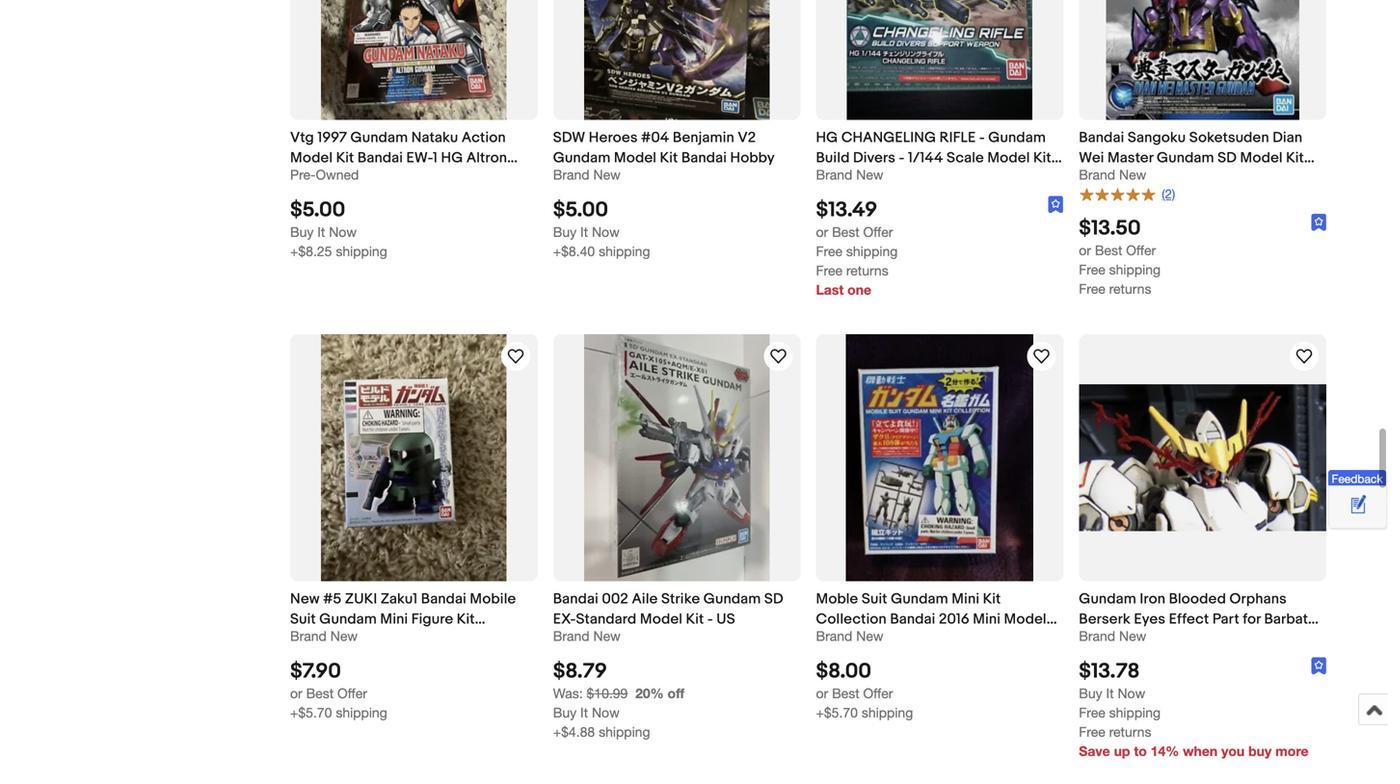 Task type: locate. For each thing, give the bounding box(es) containing it.
+$5.70 inside $8.00 or best offer +$5.70 shipping
[[816, 705, 858, 721]]

2 vertical spatial hg
[[1079, 632, 1101, 649]]

1 horizontal spatial $5.00
[[553, 198, 609, 223]]

+$8.40
[[553, 243, 595, 259]]

$8.00 or best offer +$5.70 shipping
[[816, 659, 913, 721]]

gundam up us
[[704, 591, 761, 609]]

0 vertical spatial zuki
[[345, 591, 377, 609]]

bandai down benjamin
[[682, 150, 727, 167]]

$8.79
[[553, 659, 607, 685]]

sdw heroes #04 benjamin v2 gundam model kit bandai hobby link
[[553, 128, 801, 167]]

you
[[1222, 744, 1245, 760]]

+$5.70 for $8.00
[[816, 705, 858, 721]]

zuki down the "figure"
[[407, 632, 439, 649]]

v2
[[738, 129, 756, 147]]

brand
[[553, 167, 590, 183], [816, 167, 853, 183], [1079, 167, 1116, 183], [290, 629, 327, 645], [553, 629, 590, 645], [816, 629, 853, 645], [1079, 629, 1116, 645]]

zuki right the #5
[[345, 591, 377, 609]]

0 horizontal spatial hg
[[441, 150, 463, 167]]

1 horizontal spatial sd
[[1218, 150, 1237, 167]]

gundam right rifle
[[989, 129, 1046, 147]]

hg up build at the top right
[[816, 129, 838, 147]]

hg for $5.00
[[441, 150, 463, 167]]

gundam inside "new #5 zuki zaku1 bandai mobile suit gundam mini figure kit exclusive ms-06-zuki"
[[319, 612, 377, 629]]

returns up up
[[1110, 725, 1152, 740]]

- right rifle
[[980, 129, 985, 147]]

new inside bandai 002 aile strike gundam sd ex-standard model kit - us brand new
[[594, 629, 621, 645]]

-
[[980, 129, 985, 147], [899, 150, 905, 167], [1055, 150, 1061, 167], [708, 612, 713, 629]]

bandai up wei
[[1079, 129, 1125, 147]]

bandai up the "figure"
[[421, 591, 467, 609]]

best down '$8.00'
[[832, 686, 860, 702]]

dian
[[1273, 129, 1303, 147]]

now up +$8.25
[[329, 224, 357, 240]]

brand new
[[816, 167, 884, 183], [1079, 167, 1147, 183], [290, 629, 358, 645], [816, 629, 884, 645], [1079, 629, 1147, 645]]

model down the #04
[[614, 150, 657, 167]]

$5.00 up +$8.40
[[553, 198, 609, 223]]

mini up 2016
[[952, 591, 980, 609]]

- left us
[[708, 612, 713, 629]]

vtg 1997 gundam nataku action model kit bandai ew-1 hg altron gundam box only image
[[321, 0, 507, 120]]

blooded
[[1169, 591, 1227, 609]]

buy inside $5.00 buy it now +$8.40 shipping
[[553, 224, 577, 240]]

hg down berserk
[[1079, 632, 1101, 649]]

hobby
[[730, 150, 775, 167]]

0 vertical spatial returns
[[847, 263, 889, 279]]

new down heroes
[[594, 167, 621, 183]]

gundam inside bandai 002 aile strike gundam sd ex-standard model kit - us brand new
[[704, 591, 761, 609]]

sdw heroes #04 benjamin v2 gundam model kit bandai hobby image
[[584, 0, 770, 120]]

0 horizontal spatial sd
[[765, 591, 784, 609]]

$7.90
[[290, 659, 341, 685]]

returns inside buy it now free shipping free returns save up to 14% when you buy more
[[1110, 725, 1152, 740]]

brand up $8.79
[[553, 629, 590, 645]]

1 vertical spatial sd
[[765, 591, 784, 609]]

save
[[1079, 744, 1111, 760]]

new down 002
[[594, 629, 621, 645]]

2 vertical spatial returns
[[1110, 725, 1152, 740]]

build
[[816, 150, 850, 167]]

mini up 06-
[[380, 612, 408, 629]]

None text field
[[553, 686, 628, 702]]

- left wei
[[1055, 150, 1061, 167]]

or down $13.49 on the right
[[816, 224, 829, 240]]

iron
[[1140, 591, 1166, 609]]

now inside buy it now free shipping free returns save up to 14% when you buy more
[[1118, 686, 1146, 702]]

vtg 1997 gundam nataku action model kit bandai ew-1 hg altron gundam box only heading
[[290, 129, 518, 187]]

bandai sangoku soketsuden dian wei master gundam sd model kit usa seller image
[[1107, 0, 1300, 120]]

new down collection
[[816, 632, 846, 649]]

model inside sdw heroes #04 benjamin v2 gundam model kit bandai hobby brand new
[[614, 150, 657, 167]]

shipping right +$8.25
[[336, 243, 387, 259]]

now down $13.78 at the right bottom of the page
[[1118, 686, 1146, 702]]

or inside $8.00 or best offer +$5.70 shipping
[[816, 686, 829, 702]]

shipping inside or best offer free shipping free returns
[[1110, 262, 1161, 278]]

2 +$5.70 from the left
[[816, 705, 858, 721]]

offer inside $8.00 or best offer +$5.70 shipping
[[864, 686, 893, 702]]

standard
[[576, 612, 637, 629]]

0 vertical spatial suit
[[862, 591, 888, 609]]

buy
[[1249, 744, 1272, 760]]

effect
[[1169, 612, 1210, 629]]

or inside or best offer free shipping free returns
[[1079, 242, 1092, 258]]

sd down soketsuden
[[1218, 150, 1237, 167]]

best inside $8.00 or best offer +$5.70 shipping
[[832, 686, 860, 702]]

watch bandai 002 aile strike gundam sd ex-standard model kit - us image
[[767, 345, 790, 368]]

hg inside vtg 1997 gundam nataku action model kit bandai ew-1 hg altron gundam box only
[[441, 150, 463, 167]]

brand up '$8.00'
[[816, 629, 853, 645]]

buy up +$8.40
[[553, 224, 577, 240]]

brand up the $7.90
[[290, 629, 327, 645]]

1 horizontal spatial suit
[[862, 591, 888, 609]]

+$8.25
[[290, 243, 332, 259]]

mini inside "new #5 zuki zaku1 bandai mobile suit gundam mini figure kit exclusive ms-06-zuki"
[[380, 612, 408, 629]]

new #5 zuki zaku1 bandai mobile suit gundam mini figure kit exclusive ms-06-zuki heading
[[290, 591, 516, 649]]

model down aile
[[640, 612, 683, 629]]

returns down $13.50
[[1110, 281, 1152, 297]]

moble suit gundam mini kit collection bandai 2016 mini model new sealed image
[[846, 335, 1034, 582]]

or best offer free shipping free returns
[[1079, 242, 1161, 297]]

or
[[816, 224, 829, 240], [1079, 242, 1092, 258], [290, 686, 303, 702], [816, 686, 829, 702]]

buy it now free shipping free returns save up to 14% when you buy more
[[1079, 686, 1309, 760]]

brand new up (2) link in the top of the page
[[1079, 167, 1147, 183]]

bandai sangoku soketsuden dian wei master gundam sd model kit usa seller
[[1079, 129, 1305, 187]]

best down $13.49 on the right
[[832, 224, 860, 240]]

gundam inside the gundam iron blooded orphans berserk eyes effect part for barbatos hg mg
[[1079, 591, 1137, 609]]

1 vertical spatial hg
[[441, 150, 463, 167]]

it up +$8.25
[[318, 224, 325, 240]]

gundam down sangoku
[[1157, 150, 1215, 167]]

+$5.70
[[290, 705, 332, 721], [816, 705, 858, 721]]

vtg 1997 gundam nataku action model kit bandai ew-1 hg altron gundam box only link
[[290, 128, 538, 187]]

returns inside 'or best offer free shipping free returns last one'
[[847, 263, 889, 279]]

buy inside $5.00 buy it now +$8.25 shipping
[[290, 224, 314, 240]]

offer down $13.50
[[1127, 242, 1156, 258]]

or inside 'or best offer free shipping free returns last one'
[[816, 224, 829, 240]]

kit inside "new #5 zuki zaku1 bandai mobile suit gundam mini figure kit exclusive ms-06-zuki"
[[457, 612, 475, 629]]

brand new up $13.49 on the right
[[816, 167, 884, 183]]

kit
[[336, 150, 354, 167], [660, 150, 678, 167], [1034, 150, 1052, 167], [1287, 150, 1305, 167], [983, 591, 1001, 609], [457, 612, 475, 629], [686, 612, 704, 629]]

1 horizontal spatial +$5.70
[[816, 705, 858, 721]]

model inside moble suit gundam mini kit collection bandai 2016 mini model new sealed
[[1004, 612, 1047, 629]]

0 horizontal spatial suit
[[290, 612, 316, 629]]

or down $13.50
[[1079, 242, 1092, 258]]

hg right 1
[[441, 150, 463, 167]]

now down $10.99
[[592, 705, 620, 721]]

brand inside sdw heroes #04 benjamin v2 gundam model kit bandai hobby brand new
[[553, 167, 590, 183]]

brand up $13.78 at the right bottom of the page
[[1079, 629, 1116, 645]]

$5.00 buy it now +$8.40 shipping
[[553, 198, 650, 259]]

or down '$8.00'
[[816, 686, 829, 702]]

bandai up the ex-
[[553, 591, 599, 609]]

hg
[[816, 129, 838, 147], [441, 150, 463, 167], [1079, 632, 1101, 649]]

shipping inside $7.90 or best offer +$5.70 shipping
[[336, 705, 387, 721]]

offer down '$8.00'
[[864, 686, 893, 702]]

gundam iron blooded orphans berserk eyes effect part for barbatos hg mg heading
[[1079, 591, 1325, 649]]

last
[[816, 282, 844, 298]]

$8.00
[[816, 659, 872, 685]]

new down iron on the bottom right of page
[[1120, 629, 1147, 645]]

$5.00 inside $5.00 buy it now +$8.25 shipping
[[290, 198, 345, 223]]

now up +$8.40
[[592, 224, 620, 240]]

shipping down the $7.90
[[336, 705, 387, 721]]

$5.00 down pre-owned
[[290, 198, 345, 223]]

gundam down 1997
[[290, 170, 348, 187]]

or down the $7.90
[[290, 686, 303, 702]]

moble suit gundam mini kit collection bandai 2016 mini model new sealed heading
[[816, 591, 1057, 649]]

shipping inside $5.00 buy it now +$8.25 shipping
[[336, 243, 387, 259]]

up
[[1114, 744, 1131, 760]]

brand down sdw
[[553, 167, 590, 183]]

0 vertical spatial sd
[[1218, 150, 1237, 167]]

gundam down sdw
[[553, 150, 611, 167]]

mini for $8.00
[[973, 612, 1001, 629]]

1 vertical spatial returns
[[1110, 281, 1152, 297]]

suit inside "new #5 zuki zaku1 bandai mobile suit gundam mini figure kit exclusive ms-06-zuki"
[[290, 612, 316, 629]]

was:
[[553, 686, 583, 702]]

feedback
[[1332, 472, 1383, 486]]

model inside bandai 002 aile strike gundam sd ex-standard model kit - us brand new
[[640, 612, 683, 629]]

buy up +$8.25
[[290, 224, 314, 240]]

mini right 2016
[[973, 612, 1001, 629]]

sdw heroes #04 benjamin v2 gundam model kit bandai hobby heading
[[553, 129, 775, 167]]

mini
[[952, 591, 980, 609], [380, 612, 408, 629], [973, 612, 1001, 629]]

model right scale
[[988, 150, 1030, 167]]

returns for $13.78
[[1110, 725, 1152, 740]]

vtg
[[290, 129, 314, 147]]

2 horizontal spatial hg
[[1079, 632, 1101, 649]]

brand new for $13.49
[[816, 167, 884, 183]]

gundam inside moble suit gundam mini kit collection bandai 2016 mini model new sealed
[[891, 591, 949, 609]]

offer inside 'or best offer free shipping free returns last one'
[[864, 224, 893, 240]]

best down the $7.90
[[306, 686, 334, 702]]

now
[[329, 224, 357, 240], [592, 224, 620, 240], [1118, 686, 1146, 702], [592, 705, 620, 721]]

hg inside the gundam iron blooded orphans berserk eyes effect part for barbatos hg mg
[[1079, 632, 1101, 649]]

gundam up berserk
[[1079, 591, 1137, 609]]

1 +$5.70 from the left
[[290, 705, 332, 721]]

buy inside the $8.79 was: $10.99 20% off buy it now +$4.88 shipping
[[553, 705, 577, 721]]

brand new up $13.78 at the right bottom of the page
[[1079, 629, 1147, 645]]

14%
[[1151, 744, 1180, 760]]

for
[[1243, 612, 1261, 629]]

suit
[[862, 591, 888, 609], [290, 612, 316, 629]]

it up +$8.40
[[581, 224, 588, 240]]

model down vtg
[[290, 150, 333, 167]]

owned
[[316, 167, 359, 183]]

+$5.70 inside $7.90 or best offer +$5.70 shipping
[[290, 705, 332, 721]]

bandai 002 aile strike gundam sd ex-standard model kit - us brand new
[[553, 591, 784, 645]]

best down $13.50
[[1095, 242, 1123, 258]]

model down the dian
[[1241, 150, 1283, 167]]

shipping down $13.50
[[1110, 262, 1161, 278]]

it
[[318, 224, 325, 240], [581, 224, 588, 240], [1107, 686, 1114, 702], [581, 705, 588, 721]]

sangoku
[[1128, 129, 1186, 147]]

gundam inside hg changeling rifle - gundam build divers - 1/144 scale model kit - nib
[[989, 129, 1046, 147]]

$5.00 inside $5.00 buy it now +$8.40 shipping
[[553, 198, 609, 223]]

gundam up 2016
[[891, 591, 949, 609]]

002
[[602, 591, 629, 609]]

it down $13.78 at the right bottom of the page
[[1107, 686, 1114, 702]]

buy
[[290, 224, 314, 240], [553, 224, 577, 240], [1079, 686, 1103, 702], [553, 705, 577, 721]]

sd left moble
[[765, 591, 784, 609]]

it inside $5.00 buy it now +$8.25 shipping
[[318, 224, 325, 240]]

sd inside the bandai sangoku soketsuden dian wei master gundam sd model kit usa seller
[[1218, 150, 1237, 167]]

brand new for $13.78
[[1079, 629, 1147, 645]]

best inside $7.90 or best offer +$5.70 shipping
[[306, 686, 334, 702]]

suit up exclusive
[[290, 612, 316, 629]]

+$5.70 down '$8.00'
[[816, 705, 858, 721]]

moble suit gundam mini kit collection bandai 2016 mini model new sealed link
[[816, 590, 1064, 649]]

returns up one
[[847, 263, 889, 279]]

brand new up the $7.90
[[290, 629, 358, 645]]

gundam
[[351, 129, 408, 147], [989, 129, 1046, 147], [553, 150, 611, 167], [1157, 150, 1215, 167], [290, 170, 348, 187], [704, 591, 761, 609], [891, 591, 949, 609], [1079, 591, 1137, 609], [319, 612, 377, 629]]

shipping up to
[[1110, 705, 1161, 721]]

brand for gundam iron blooded orphans berserk eyes effect part for barbatos hg mg
[[1079, 629, 1116, 645]]

buy down was:
[[553, 705, 577, 721]]

kit inside the bandai sangoku soketsuden dian wei master gundam sd model kit usa seller
[[1287, 150, 1305, 167]]

wei
[[1079, 150, 1105, 167]]

new inside moble suit gundam mini kit collection bandai 2016 mini model new sealed
[[816, 632, 846, 649]]

shipping up one
[[847, 243, 898, 259]]

1 $5.00 from the left
[[290, 198, 345, 223]]

new left the #5
[[290, 591, 320, 609]]

hg changeling rifle - gundam build divers - 1/144 scale model kit - nib heading
[[816, 129, 1062, 187]]

1 horizontal spatial hg
[[816, 129, 838, 147]]

mobile
[[470, 591, 516, 609]]

0 horizontal spatial +$5.70
[[290, 705, 332, 721]]

1 horizontal spatial zuki
[[407, 632, 439, 649]]

shipping down $10.99
[[599, 725, 650, 740]]

+$5.70 down the $7.90
[[290, 705, 332, 721]]

sd inside bandai 002 aile strike gundam sd ex-standard model kit - us brand new
[[765, 591, 784, 609]]

bandai inside moble suit gundam mini kit collection bandai 2016 mini model new sealed
[[890, 612, 936, 629]]

benjamin
[[673, 129, 735, 147]]

it up +$4.88
[[581, 705, 588, 721]]

brand up (2) link in the top of the page
[[1079, 167, 1116, 183]]

master
[[1108, 150, 1154, 167]]

suit up collection
[[862, 591, 888, 609]]

new
[[594, 167, 621, 183], [857, 167, 884, 183], [1120, 167, 1147, 183], [290, 591, 320, 609], [331, 629, 358, 645], [594, 629, 621, 645], [857, 629, 884, 645], [1120, 629, 1147, 645], [816, 632, 846, 649]]

brand up $13.49 on the right
[[816, 167, 853, 183]]

0 horizontal spatial $5.00
[[290, 198, 345, 223]]

- inside bandai 002 aile strike gundam sd ex-standard model kit - us brand new
[[708, 612, 713, 629]]

mg
[[1105, 632, 1129, 649]]

offer down $13.49 on the right
[[864, 224, 893, 240]]

shipping right +$8.40
[[599, 243, 650, 259]]

or inside $7.90 or best offer +$5.70 shipping
[[290, 686, 303, 702]]

buy down $13.78 at the right bottom of the page
[[1079, 686, 1103, 702]]

exclusive
[[290, 632, 353, 649]]

offer down the $7.90
[[338, 686, 367, 702]]

1 vertical spatial suit
[[290, 612, 316, 629]]

collection
[[816, 612, 887, 629]]

seller
[[1111, 170, 1150, 187]]

best
[[832, 224, 860, 240], [1095, 242, 1123, 258], [306, 686, 334, 702], [832, 686, 860, 702]]

divers
[[853, 150, 896, 167]]

2 $5.00 from the left
[[553, 198, 609, 223]]

0 vertical spatial hg
[[816, 129, 838, 147]]

brand new up '$8.00'
[[816, 629, 884, 645]]

$5.00
[[290, 198, 345, 223], [553, 198, 609, 223]]

changeling
[[842, 129, 937, 147]]

model right 2016
[[1004, 612, 1047, 629]]

bandai 002 aile strike gundam sd ex-standard model kit - us image
[[584, 335, 770, 582]]

nib
[[816, 170, 840, 187]]

shipping down '$8.00'
[[862, 705, 913, 721]]

bandai up only
[[358, 150, 403, 167]]

new up '$8.00'
[[857, 629, 884, 645]]

model inside hg changeling rifle - gundam build divers - 1/144 scale model kit - nib
[[988, 150, 1030, 167]]

shipping inside buy it now free shipping free returns save up to 14% when you buy more
[[1110, 705, 1161, 721]]

model inside vtg 1997 gundam nataku action model kit bandai ew-1 hg altron gundam box only
[[290, 150, 333, 167]]

offer
[[864, 224, 893, 240], [1127, 242, 1156, 258], [338, 686, 367, 702], [864, 686, 893, 702]]

kit inside hg changeling rifle - gundam build divers - 1/144 scale model kit - nib
[[1034, 150, 1052, 167]]

aile
[[632, 591, 658, 609]]

gundam down the #5
[[319, 612, 377, 629]]

- left 1/144
[[899, 150, 905, 167]]

bandai left 2016
[[890, 612, 936, 629]]

kit inside moble suit gundam mini kit collection bandai 2016 mini model new sealed
[[983, 591, 1001, 609]]



Task type: vqa. For each thing, say whether or not it's contained in the screenshot.
$7.90 or Best Offer +$5.70 shipping
yes



Task type: describe. For each thing, give the bounding box(es) containing it.
bandai 002 aile strike gundam sd ex-standard model kit - us heading
[[553, 591, 784, 629]]

$8.79 was: $10.99 20% off buy it now +$4.88 shipping
[[553, 659, 685, 740]]

+$5.70 for $7.90
[[290, 705, 332, 721]]

now inside the $8.79 was: $10.99 20% off buy it now +$4.88 shipping
[[592, 705, 620, 721]]

zaku1
[[381, 591, 418, 609]]

hg changeling rifle - gundam build divers - 1/144 scale model kit - nib
[[816, 129, 1061, 187]]

it inside buy it now free shipping free returns save up to 14% when you buy more
[[1107, 686, 1114, 702]]

shipping inside $5.00 buy it now +$8.40 shipping
[[599, 243, 650, 259]]

bandai 002 aile strike gundam sd ex-standard model kit - us link
[[553, 590, 801, 629]]

ms-
[[356, 632, 383, 649]]

ex-
[[553, 612, 576, 629]]

brand new for $7.90
[[290, 629, 358, 645]]

offer inside or best offer free shipping free returns
[[1127, 242, 1156, 258]]

1 vertical spatial zuki
[[407, 632, 439, 649]]

new #5 zuki zaku1 bandai mobile suit gundam mini figure kit exclusive ms-06-zuki
[[290, 591, 516, 649]]

usa
[[1079, 170, 1108, 187]]

barbatos
[[1265, 612, 1325, 629]]

gundam iron blooded orphans berserk eyes effect part for barbatos hg mg image
[[1079, 385, 1327, 532]]

now inside $5.00 buy it now +$8.25 shipping
[[329, 224, 357, 240]]

bandai inside bandai 002 aile strike gundam sd ex-standard model kit - us brand new
[[553, 591, 599, 609]]

model inside the bandai sangoku soketsuden dian wei master gundam sd model kit usa seller
[[1241, 150, 1283, 167]]

hg inside hg changeling rifle - gundam build divers - 1/144 scale model kit - nib
[[816, 129, 838, 147]]

gundam iron blooded orphans berserk eyes effect part for barbatos hg mg
[[1079, 591, 1325, 649]]

kit inside sdw heroes #04 benjamin v2 gundam model kit bandai hobby brand new
[[660, 150, 678, 167]]

kit inside bandai 002 aile strike gundam sd ex-standard model kit - us brand new
[[686, 612, 704, 629]]

suit inside moble suit gundam mini kit collection bandai 2016 mini model new sealed
[[862, 591, 888, 609]]

action
[[462, 129, 506, 147]]

bandai inside sdw heroes #04 benjamin v2 gundam model kit bandai hobby brand new
[[682, 150, 727, 167]]

returns inside or best offer free shipping free returns
[[1110, 281, 1152, 297]]

part
[[1213, 612, 1240, 629]]

20%
[[636, 686, 664, 702]]

it inside $5.00 buy it now +$8.40 shipping
[[581, 224, 588, 240]]

bandai inside vtg 1997 gundam nataku action model kit bandai ew-1 hg altron gundam box only
[[358, 150, 403, 167]]

brand for hg changeling rifle - gundam build divers - 1/144 scale model kit - nib
[[816, 167, 853, 183]]

hg changeling rifle - gundam build divers - 1/144 scale model kit - nib image
[[847, 0, 1033, 120]]

gundam iron blooded orphans berserk eyes effect part for barbatos hg mg link
[[1079, 590, 1327, 649]]

new inside "new #5 zuki zaku1 bandai mobile suit gundam mini figure kit exclusive ms-06-zuki"
[[290, 591, 320, 609]]

brand inside bandai 002 aile strike gundam sd ex-standard model kit - us brand new
[[553, 629, 590, 645]]

kit inside vtg 1997 gundam nataku action model kit bandai ew-1 hg altron gundam box only
[[336, 150, 354, 167]]

gundam inside sdw heroes #04 benjamin v2 gundam model kit bandai hobby brand new
[[553, 150, 611, 167]]

strike
[[661, 591, 700, 609]]

watch gundam iron blooded orphans berserk eyes effect part for barbatos hg mg image
[[1293, 345, 1316, 368]]

off
[[668, 686, 685, 702]]

0 horizontal spatial zuki
[[345, 591, 377, 609]]

1
[[433, 150, 438, 167]]

new #5 zuki zaku1 bandai mobile suit gundam mini figure kit exclusive ms-06-zuki link
[[290, 590, 538, 649]]

watch new #5 zuki zaku1 bandai mobile suit gundam mini figure kit exclusive ms-06-zuki image
[[504, 345, 527, 368]]

shipping inside the $8.79 was: $10.99 20% off buy it now +$4.88 shipping
[[599, 725, 650, 740]]

only
[[380, 170, 411, 187]]

mini for $7.90
[[380, 612, 408, 629]]

brand new for $8.00
[[816, 629, 884, 645]]

1/144
[[908, 150, 944, 167]]

berserk
[[1079, 612, 1131, 629]]

or best offer free shipping free returns last one
[[816, 224, 898, 298]]

rifle
[[940, 129, 976, 147]]

offer inside $7.90 or best offer +$5.70 shipping
[[338, 686, 367, 702]]

when
[[1183, 744, 1218, 760]]

$5.00 buy it now +$8.25 shipping
[[290, 198, 387, 259]]

(2)
[[1162, 186, 1176, 201]]

buy inside buy it now free shipping free returns save up to 14% when you buy more
[[1079, 686, 1103, 702]]

to
[[1134, 744, 1147, 760]]

box
[[351, 170, 377, 187]]

$13.49
[[816, 198, 878, 223]]

$7.90 or best offer +$5.70 shipping
[[290, 659, 387, 721]]

+$4.88
[[553, 725, 595, 740]]

pre-owned
[[290, 167, 359, 183]]

hg changeling rifle - gundam build divers - 1/144 scale model kit - nib link
[[816, 128, 1064, 187]]

bandai sangoku soketsuden dian wei master gundam sd model kit usa seller link
[[1079, 128, 1327, 187]]

soketsuden
[[1190, 129, 1270, 147]]

2016
[[939, 612, 970, 629]]

bandai inside "new #5 zuki zaku1 bandai mobile suit gundam mini figure kit exclusive ms-06-zuki"
[[421, 591, 467, 609]]

sealed
[[849, 632, 896, 649]]

shipping inside 'or best offer free shipping free returns last one'
[[847, 243, 898, 259]]

one
[[848, 282, 872, 298]]

bandai sangoku soketsuden dian wei master gundam sd model kit usa seller heading
[[1079, 129, 1315, 187]]

sdw
[[553, 129, 586, 147]]

$13.78
[[1079, 659, 1140, 685]]

shipping inside $8.00 or best offer +$5.70 shipping
[[862, 705, 913, 721]]

$5.00 for $5.00 buy it now +$8.40 shipping
[[553, 198, 609, 223]]

sdw heroes #04 benjamin v2 gundam model kit bandai hobby brand new
[[553, 129, 775, 183]]

pre-
[[290, 167, 316, 183]]

$5.00 for $5.00 buy it now +$8.25 shipping
[[290, 198, 345, 223]]

returns for $13.49
[[847, 263, 889, 279]]

new down the #5
[[331, 629, 358, 645]]

brand for moble suit gundam mini kit collection bandai 2016 mini model new sealed
[[816, 629, 853, 645]]

nataku
[[411, 129, 458, 147]]

vtg 1997 gundam nataku action model kit bandai ew-1 hg altron gundam box only
[[290, 129, 507, 187]]

scale
[[947, 150, 984, 167]]

us
[[717, 612, 736, 629]]

new right build at the top right
[[857, 167, 884, 183]]

hg for $13.78
[[1079, 632, 1101, 649]]

06-
[[383, 632, 407, 649]]

gundam inside the bandai sangoku soketsuden dian wei master gundam sd model kit usa seller
[[1157, 150, 1215, 167]]

new up (2) link in the top of the page
[[1120, 167, 1147, 183]]

$13.50
[[1079, 216, 1141, 241]]

ew-
[[406, 150, 433, 167]]

none text field containing was:
[[553, 686, 628, 702]]

best inside or best offer free shipping free returns
[[1095, 242, 1123, 258]]

watch moble suit gundam mini kit collection bandai 2016 mini model new sealed image
[[1030, 345, 1053, 368]]

bandai inside the bandai sangoku soketsuden dian wei master gundam sd model kit usa seller
[[1079, 129, 1125, 147]]

$10.99
[[587, 686, 628, 702]]

1997
[[318, 129, 347, 147]]

now inside $5.00 buy it now +$8.40 shipping
[[592, 224, 620, 240]]

it inside the $8.79 was: $10.99 20% off buy it now +$4.88 shipping
[[581, 705, 588, 721]]

brand for bandai sangoku soketsuden dian wei master gundam sd model kit usa seller
[[1079, 167, 1116, 183]]

#04
[[641, 129, 670, 147]]

figure
[[412, 612, 454, 629]]

moble
[[816, 591, 859, 609]]

(2) link
[[1079, 185, 1176, 202]]

gundam up "box"
[[351, 129, 408, 147]]

altron
[[467, 150, 507, 167]]

orphans
[[1230, 591, 1287, 609]]

moble suit gundam mini kit collection bandai 2016 mini model new sealed
[[816, 591, 1047, 649]]

eyes
[[1134, 612, 1166, 629]]

new #5 zuki zaku1 bandai mobile suit gundam mini figure kit exclusive ms-06-zuki image
[[321, 335, 507, 582]]

new inside sdw heroes #04 benjamin v2 gundam model kit bandai hobby brand new
[[594, 167, 621, 183]]

#5
[[323, 591, 342, 609]]

brand for new #5 zuki zaku1 bandai mobile suit gundam mini figure kit exclusive ms-06-zuki
[[290, 629, 327, 645]]

best inside 'or best offer free shipping free returns last one'
[[832, 224, 860, 240]]



